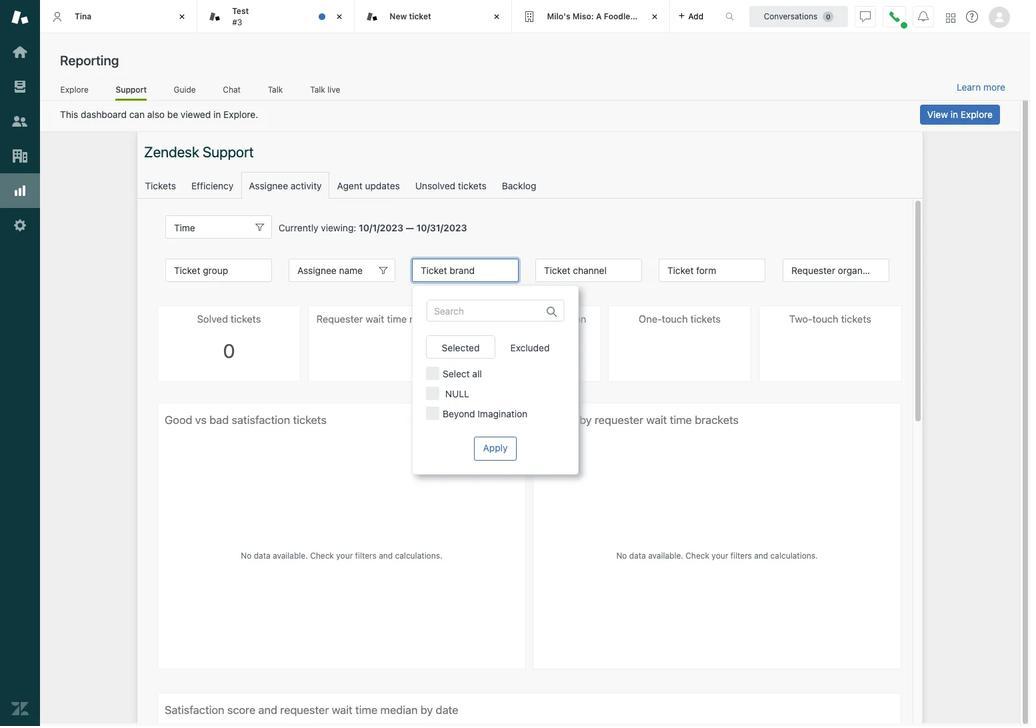 Task type: describe. For each thing, give the bounding box(es) containing it.
chat
[[223, 84, 241, 94]]

reporting
[[60, 53, 119, 68]]

view in explore button
[[920, 105, 1000, 125]]

explore.
[[223, 109, 258, 120]]

guide
[[174, 84, 196, 94]]

learn more link
[[957, 81, 1006, 93]]

milo's
[[547, 11, 571, 21]]

more
[[984, 81, 1006, 93]]

zendesk products image
[[946, 13, 956, 22]]

in inside button
[[951, 109, 958, 120]]

reporting image
[[11, 182, 29, 199]]

tab containing test
[[197, 0, 355, 33]]

organizations image
[[11, 147, 29, 165]]

close image for tina
[[175, 10, 189, 23]]

explore inside button
[[961, 109, 993, 120]]

can
[[129, 109, 145, 120]]

chat link
[[223, 84, 241, 99]]

zendesk image
[[11, 700, 29, 718]]

miso:
[[573, 11, 594, 21]]

live
[[328, 84, 340, 94]]

new ticket tab
[[355, 0, 512, 33]]

this dashboard can also be viewed in explore.
[[60, 109, 258, 120]]

tina tab
[[40, 0, 197, 33]]

also
[[147, 109, 165, 120]]

viewed
[[181, 109, 211, 120]]

main element
[[0, 0, 40, 726]]

learn
[[957, 81, 981, 93]]

1 in from the left
[[213, 109, 221, 120]]

views image
[[11, 78, 29, 95]]

#3
[[232, 17, 242, 27]]

add button
[[670, 0, 712, 33]]

get started image
[[11, 43, 29, 61]]

view
[[928, 109, 948, 120]]



Task type: vqa. For each thing, say whether or not it's contained in the screenshot.
requester
no



Task type: locate. For each thing, give the bounding box(es) containing it.
close image inside new ticket tab
[[490, 10, 504, 23]]

talk left live
[[310, 84, 325, 94]]

0 horizontal spatial in
[[213, 109, 221, 120]]

test #3
[[232, 6, 249, 27]]

conversations button
[[750, 6, 848, 27]]

button displays agent's chat status as invisible. image
[[860, 11, 871, 22]]

milo's miso: a foodlez subsidiary
[[547, 11, 679, 21]]

close image inside tina tab
[[175, 10, 189, 23]]

0 vertical spatial explore
[[60, 84, 89, 94]]

conversations
[[764, 11, 818, 21]]

talk link
[[268, 84, 283, 99]]

close image for new ticket
[[490, 10, 504, 23]]

notifications image
[[918, 11, 929, 22]]

in right view
[[951, 109, 958, 120]]

1 horizontal spatial explore
[[961, 109, 993, 120]]

1 talk from the left
[[268, 84, 283, 94]]

1 close image from the left
[[175, 10, 189, 23]]

foodlez
[[604, 11, 635, 21]]

talk
[[268, 84, 283, 94], [310, 84, 325, 94]]

talk live link
[[310, 84, 341, 99]]

explore link
[[60, 84, 89, 99]]

explore
[[60, 84, 89, 94], [961, 109, 993, 120]]

in right viewed
[[213, 109, 221, 120]]

explore down learn more link
[[961, 109, 993, 120]]

1 horizontal spatial talk
[[310, 84, 325, 94]]

support link
[[116, 84, 147, 101]]

talk for talk live
[[310, 84, 325, 94]]

3 close image from the left
[[490, 10, 504, 23]]

1 horizontal spatial close image
[[333, 10, 346, 23]]

2 in from the left
[[951, 109, 958, 120]]

learn more
[[957, 81, 1006, 93]]

1 horizontal spatial in
[[951, 109, 958, 120]]

tina
[[75, 11, 92, 21]]

new
[[390, 11, 407, 21]]

explore up this
[[60, 84, 89, 94]]

be
[[167, 109, 178, 120]]

close image left #3
[[175, 10, 189, 23]]

a
[[596, 11, 602, 21]]

guide link
[[173, 84, 196, 99]]

talk right chat
[[268, 84, 283, 94]]

2 horizontal spatial close image
[[490, 10, 504, 23]]

test
[[232, 6, 249, 16]]

view in explore
[[928, 109, 993, 120]]

add
[[689, 11, 704, 21]]

close image left new
[[333, 10, 346, 23]]

close image
[[648, 10, 661, 23]]

tab
[[197, 0, 355, 33]]

0 horizontal spatial explore
[[60, 84, 89, 94]]

in
[[213, 109, 221, 120], [951, 109, 958, 120]]

zendesk support image
[[11, 9, 29, 26]]

dashboard
[[81, 109, 127, 120]]

subsidiary
[[637, 11, 679, 21]]

talk live
[[310, 84, 340, 94]]

admin image
[[11, 217, 29, 234]]

2 close image from the left
[[333, 10, 346, 23]]

this
[[60, 109, 78, 120]]

0 horizontal spatial talk
[[268, 84, 283, 94]]

support
[[116, 84, 147, 94]]

0 horizontal spatial close image
[[175, 10, 189, 23]]

1 vertical spatial explore
[[961, 109, 993, 120]]

close image left milo's
[[490, 10, 504, 23]]

talk for talk
[[268, 84, 283, 94]]

tabs tab list
[[40, 0, 712, 33]]

new ticket
[[390, 11, 431, 21]]

2 talk from the left
[[310, 84, 325, 94]]

get help image
[[966, 11, 978, 23]]

customers image
[[11, 113, 29, 130]]

close image inside tab
[[333, 10, 346, 23]]

milo's miso: a foodlez subsidiary tab
[[512, 0, 679, 33]]

close image
[[175, 10, 189, 23], [333, 10, 346, 23], [490, 10, 504, 23]]

ticket
[[409, 11, 431, 21]]



